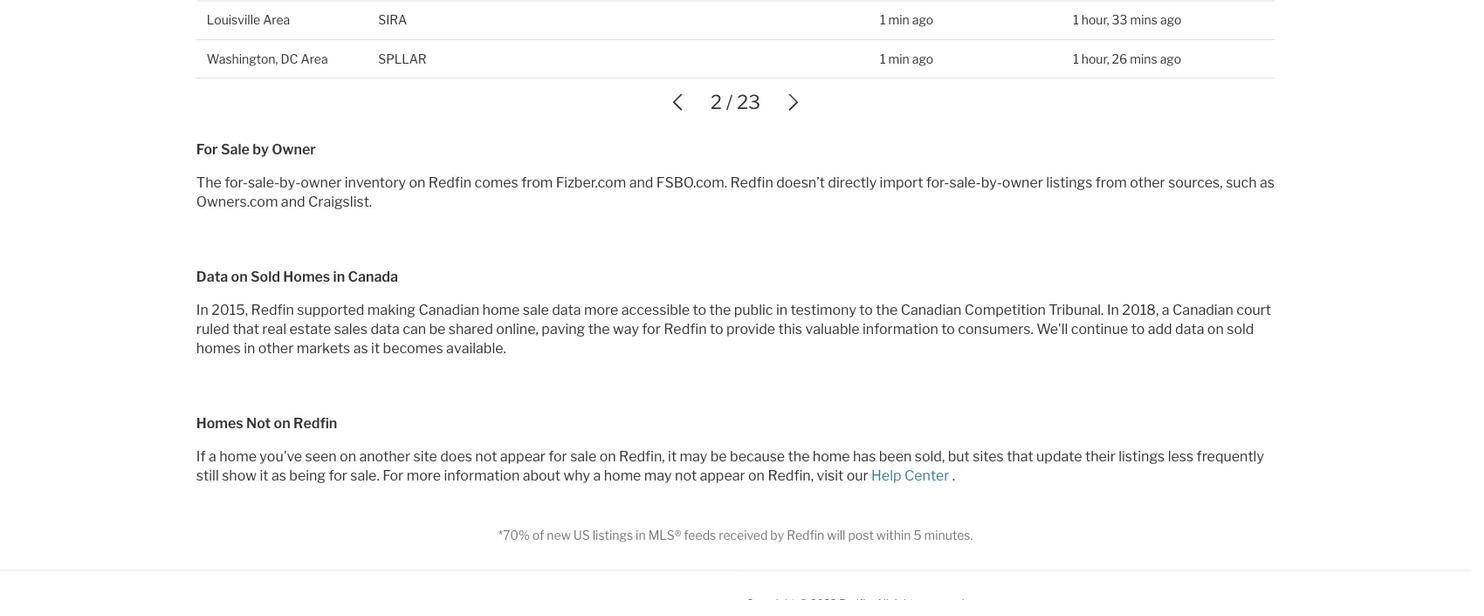 Task type: describe. For each thing, give the bounding box(es) containing it.
does
[[440, 448, 472, 465]]

min for 1 hour, 33 mins ago
[[889, 13, 910, 28]]

1 from from the left
[[521, 174, 553, 191]]

to left the consumers. on the right bottom
[[942, 321, 955, 338]]

sources,
[[1169, 174, 1223, 191]]

of
[[532, 529, 544, 544]]

way
[[613, 321, 639, 338]]

hour, for 26
[[1082, 51, 1110, 66]]

testimony
[[791, 302, 857, 319]]

*70%
[[498, 529, 530, 544]]

mins for 33
[[1130, 13, 1158, 28]]

fizber.com
[[556, 174, 626, 191]]

inventory
[[345, 174, 406, 191]]

.
[[952, 468, 955, 485]]

help center .
[[872, 468, 955, 485]]

show
[[222, 468, 257, 485]]

homes
[[196, 340, 241, 357]]

fsbo.com.
[[656, 174, 727, 191]]

26
[[1112, 51, 1128, 66]]

on inside the in 2015, redfin supported making canadian home sale data more accessible to the public in testimony to the canadian competition tribunal. in 2018, a canadian court ruled that real estate sales data can be shared online, paving the way for redfin to provide this valuable information to consumers. we'll continue to add data on sold homes in other markets as it becomes available.
[[1208, 321, 1224, 338]]

minutes.
[[924, 529, 973, 544]]

redfin up seen
[[293, 415, 337, 432]]

another
[[359, 448, 410, 465]]

consumers.
[[958, 321, 1034, 338]]

a inside the in 2015, redfin supported making canadian home sale data more accessible to the public in testimony to the canadian competition tribunal. in 2018, a canadian court ruled that real estate sales data can be shared online, paving the way for redfin to provide this valuable information to consumers. we'll continue to add data on sold homes in other markets as it becomes available.
[[1162, 302, 1170, 319]]

1 horizontal spatial by
[[770, 529, 784, 544]]

within
[[877, 529, 911, 544]]

provide
[[726, 321, 775, 338]]

about
[[523, 468, 561, 485]]

0 horizontal spatial not
[[475, 448, 497, 465]]

continue
[[1071, 321, 1128, 338]]

this
[[778, 321, 803, 338]]

data
[[196, 268, 228, 285]]

23
[[737, 91, 761, 114]]

be inside the in 2015, redfin supported making canadian home sale data more accessible to the public in testimony to the canadian competition tribunal. in 2018, a canadian court ruled that real estate sales data can be shared online, paving the way for redfin to provide this valuable information to consumers. we'll continue to add data on sold homes in other markets as it becomes available.
[[429, 321, 446, 338]]

will
[[827, 529, 846, 544]]

valuable
[[806, 321, 860, 338]]

1 in from the left
[[196, 302, 209, 319]]

/
[[726, 91, 733, 114]]

tribunal.
[[1049, 302, 1104, 319]]

the left way
[[588, 321, 610, 338]]

new
[[547, 529, 571, 544]]

as inside the for-sale-by-owner inventory on redfin comes from fizber.com and fsbo.com. redfin doesn't directly import for-sale-by-owner listings from other sources, such as owners.com and craigslist.
[[1260, 174, 1275, 191]]

that inside the in 2015, redfin supported making canadian home sale data more accessible to the public in testimony to the canadian competition tribunal. in 2018, a canadian court ruled that real estate sales data can be shared online, paving the way for redfin to provide this valuable information to consumers. we'll continue to add data on sold homes in other markets as it becomes available.
[[233, 321, 259, 338]]

sold
[[1227, 321, 1254, 338]]

redfin left comes
[[429, 174, 472, 191]]

because
[[730, 448, 785, 465]]

add
[[1148, 321, 1172, 338]]

2018,
[[1122, 302, 1159, 319]]

us
[[574, 529, 590, 544]]

3 canadian from the left
[[1173, 302, 1234, 319]]

canada
[[348, 268, 398, 285]]

1 vertical spatial a
[[209, 448, 216, 465]]

accessible
[[621, 302, 690, 319]]

their
[[1085, 448, 1116, 465]]

more inside if a home you've seen on another site does not appear for sale on redfin, it may be because the home has been sold, but sites that update their listings less frequently still show it as being for sale. for more information about why a home may not appear on redfin, visit our
[[407, 468, 441, 485]]

such
[[1226, 174, 1257, 191]]

estate
[[290, 321, 331, 338]]

directly
[[828, 174, 877, 191]]

update
[[1037, 448, 1082, 465]]

if a home you've seen on another site does not appear for sale on redfin, it may be because the home has been sold, but sites that update their listings less frequently still show it as being for sale. for more information about why a home may not appear on redfin, visit our
[[196, 448, 1264, 485]]

as inside the in 2015, redfin supported making canadian home sale data more accessible to the public in testimony to the canadian competition tribunal. in 2018, a canadian court ruled that real estate sales data can be shared online, paving the way for redfin to provide this valuable information to consumers. we'll continue to add data on sold homes in other markets as it becomes available.
[[353, 340, 368, 357]]

0 vertical spatial area
[[263, 13, 290, 28]]

as inside if a home you've seen on another site does not appear for sale on redfin, it may be because the home has been sold, but sites that update their listings less frequently still show it as being for sale. for more information about why a home may not appear on redfin, visit our
[[271, 468, 286, 485]]

home up the show
[[219, 448, 257, 465]]

the right testimony
[[876, 302, 898, 319]]

1 horizontal spatial redfin,
[[768, 468, 814, 485]]

sira
[[378, 13, 407, 28]]

1 hour, 26 mins ago
[[1073, 51, 1181, 66]]

to up valuable
[[860, 302, 873, 319]]

min for 1 hour, 26 mins ago
[[889, 51, 910, 66]]

sale inside the in 2015, redfin supported making canadian home sale data more accessible to the public in testimony to the canadian competition tribunal. in 2018, a canadian court ruled that real estate sales data can be shared online, paving the way for redfin to provide this valuable information to consumers. we'll continue to add data on sold homes in other markets as it becomes available.
[[523, 302, 549, 319]]

owners.com
[[196, 193, 278, 210]]

sold,
[[915, 448, 945, 465]]

markets
[[297, 340, 350, 357]]

in left canada
[[333, 268, 345, 285]]

post
[[848, 529, 874, 544]]

sales
[[334, 321, 368, 338]]

in up this
[[776, 302, 788, 319]]

1 min ago for 1 hour, 26 mins ago
[[880, 51, 934, 66]]

1 horizontal spatial data
[[552, 302, 581, 319]]

real
[[262, 321, 287, 338]]

you've
[[260, 448, 302, 465]]

5
[[914, 529, 922, 544]]

but
[[948, 448, 970, 465]]

sale
[[221, 141, 250, 158]]

washington,
[[207, 51, 278, 66]]

1 horizontal spatial appear
[[700, 468, 745, 485]]

public
[[734, 302, 773, 319]]

can
[[403, 321, 426, 338]]

1 by- from the left
[[279, 174, 301, 191]]

for sale by owner
[[196, 141, 316, 158]]

2 owner from the left
[[1002, 174, 1043, 191]]

online,
[[496, 321, 539, 338]]

if
[[196, 448, 206, 465]]

import
[[880, 174, 923, 191]]

on inside the for-sale-by-owner inventory on redfin comes from fizber.com and fsbo.com. redfin doesn't directly import for-sale-by-owner listings from other sources, such as owners.com and craigslist.
[[409, 174, 426, 191]]

louisville area
[[207, 13, 290, 28]]

paving
[[542, 321, 585, 338]]

mls®
[[648, 529, 681, 544]]

seen
[[305, 448, 337, 465]]

0 horizontal spatial appear
[[500, 448, 546, 465]]

homes not on redfin
[[196, 415, 337, 432]]

sale inside if a home you've seen on another site does not appear for sale on redfin, it may be because the home has been sold, but sites that update their listings less frequently still show it as being for sale. for more information about why a home may not appear on redfin, visit our
[[570, 448, 597, 465]]

it inside the in 2015, redfin supported making canadian home sale data more accessible to the public in testimony to the canadian competition tribunal. in 2018, a canadian court ruled that real estate sales data can be shared online, paving the way for redfin to provide this valuable information to consumers. we'll continue to add data on sold homes in other markets as it becomes available.
[[371, 340, 380, 357]]

ruled
[[196, 321, 230, 338]]

spllar
[[378, 51, 427, 66]]

doesn't
[[776, 174, 825, 191]]

*70% of new us listings in mls® feeds received by redfin will post within 5 minutes.
[[498, 529, 973, 544]]

been
[[879, 448, 912, 465]]

1 vertical spatial homes
[[196, 415, 243, 432]]

listings inside the for-sale-by-owner inventory on redfin comes from fizber.com and fsbo.com. redfin doesn't directly import for-sale-by-owner listings from other sources, such as owners.com and craigslist.
[[1046, 174, 1093, 191]]

court
[[1237, 302, 1271, 319]]

redfin down the accessible
[[664, 321, 707, 338]]

0 vertical spatial redfin,
[[619, 448, 665, 465]]



Task type: vqa. For each thing, say whether or not it's contained in the screenshot.
Competition
yes



Task type: locate. For each thing, give the bounding box(es) containing it.
2
[[711, 91, 722, 114]]

sold
[[251, 268, 280, 285]]

1 sale- from the left
[[248, 174, 280, 191]]

0 vertical spatial a
[[1162, 302, 1170, 319]]

1 vertical spatial hour,
[[1082, 51, 1110, 66]]

0 horizontal spatial canadian
[[419, 302, 479, 319]]

1 vertical spatial area
[[301, 51, 328, 66]]

2 horizontal spatial listings
[[1119, 448, 1165, 465]]

we'll
[[1037, 321, 1068, 338]]

0 vertical spatial information
[[863, 321, 939, 338]]

sale- up owners.com
[[248, 174, 280, 191]]

1 vertical spatial min
[[889, 51, 910, 66]]

homes up supported
[[283, 268, 330, 285]]

not up feeds
[[675, 468, 697, 485]]

0 horizontal spatial data
[[371, 321, 400, 338]]

1 vertical spatial by
[[770, 529, 784, 544]]

owner
[[272, 141, 316, 158]]

1 hour, 33 mins ago
[[1073, 13, 1182, 28]]

as
[[1260, 174, 1275, 191], [353, 340, 368, 357], [271, 468, 286, 485]]

canadian
[[419, 302, 479, 319], [901, 302, 962, 319], [1173, 302, 1234, 319]]

area up washington, dc area
[[263, 13, 290, 28]]

1 horizontal spatial by-
[[981, 174, 1002, 191]]

to down the 2018,
[[1131, 321, 1145, 338]]

by right sale
[[253, 141, 269, 158]]

sale-
[[248, 174, 280, 191], [950, 174, 981, 191]]

supported
[[297, 302, 365, 319]]

1 vertical spatial not
[[675, 468, 697, 485]]

the
[[196, 174, 222, 191]]

mins right 26
[[1130, 51, 1158, 66]]

redfin left doesn't
[[730, 174, 773, 191]]

0 horizontal spatial it
[[260, 468, 268, 485]]

area right dc
[[301, 51, 328, 66]]

information down does
[[444, 468, 520, 485]]

sale up why
[[570, 448, 597, 465]]

redfin
[[429, 174, 472, 191], [730, 174, 773, 191], [251, 302, 294, 319], [664, 321, 707, 338], [293, 415, 337, 432], [787, 529, 825, 544]]

1 min ago
[[880, 13, 934, 28], [880, 51, 934, 66]]

1 horizontal spatial that
[[1007, 448, 1034, 465]]

2 vertical spatial for
[[329, 468, 347, 485]]

1 vertical spatial listings
[[1119, 448, 1165, 465]]

0 horizontal spatial for-
[[225, 174, 248, 191]]

1 vertical spatial more
[[407, 468, 441, 485]]

canadian up shared
[[419, 302, 479, 319]]

home right why
[[604, 468, 641, 485]]

1 horizontal spatial more
[[584, 302, 618, 319]]

site
[[413, 448, 437, 465]]

the for-sale-by-owner inventory on redfin comes from fizber.com and fsbo.com. redfin doesn't directly import for-sale-by-owner listings from other sources, such as owners.com and craigslist.
[[196, 174, 1275, 210]]

for
[[642, 321, 661, 338], [549, 448, 567, 465], [329, 468, 347, 485]]

2 in from the left
[[1107, 302, 1119, 319]]

hour,
[[1082, 13, 1110, 28], [1082, 51, 1110, 66]]

min
[[889, 13, 910, 28], [889, 51, 910, 66]]

1 horizontal spatial as
[[353, 340, 368, 357]]

data
[[552, 302, 581, 319], [371, 321, 400, 338], [1175, 321, 1205, 338]]

2 hour, from the top
[[1082, 51, 1110, 66]]

information inside the in 2015, redfin supported making canadian home sale data more accessible to the public in testimony to the canadian competition tribunal. in 2018, a canadian court ruled that real estate sales data can be shared online, paving the way for redfin to provide this valuable information to consumers. we'll continue to add data on sold homes in other markets as it becomes available.
[[863, 321, 939, 338]]

1 vertical spatial it
[[668, 448, 677, 465]]

1 horizontal spatial not
[[675, 468, 697, 485]]

0 horizontal spatial listings
[[593, 529, 633, 544]]

redfin left will at the right of the page
[[787, 529, 825, 544]]

1 horizontal spatial sale
[[570, 448, 597, 465]]

appear
[[500, 448, 546, 465], [700, 468, 745, 485]]

on
[[409, 174, 426, 191], [231, 268, 248, 285], [1208, 321, 1224, 338], [274, 415, 291, 432], [340, 448, 356, 465], [600, 448, 616, 465], [748, 468, 765, 485]]

not
[[246, 415, 271, 432]]

1 horizontal spatial a
[[593, 468, 601, 485]]

0 horizontal spatial for
[[329, 468, 347, 485]]

2 by- from the left
[[981, 174, 1002, 191]]

a up add
[[1162, 302, 1170, 319]]

0 vertical spatial for
[[642, 321, 661, 338]]

home up online, on the left of page
[[482, 302, 520, 319]]

by
[[253, 141, 269, 158], [770, 529, 784, 544]]

for inside the in 2015, redfin supported making canadian home sale data more accessible to the public in testimony to the canadian competition tribunal. in 2018, a canadian court ruled that real estate sales data can be shared online, paving the way for redfin to provide this valuable information to consumers. we'll continue to add data on sold homes in other markets as it becomes available.
[[642, 321, 661, 338]]

our
[[847, 468, 869, 485]]

sale up online, on the left of page
[[523, 302, 549, 319]]

in up ruled
[[196, 302, 209, 319]]

1 vertical spatial sale
[[570, 448, 597, 465]]

as down you've
[[271, 468, 286, 485]]

in left "mls®"
[[636, 529, 646, 544]]

1 vertical spatial be
[[711, 448, 727, 465]]

the left public
[[709, 302, 731, 319]]

2 min from the top
[[889, 51, 910, 66]]

1 vertical spatial may
[[644, 468, 672, 485]]

1 1 min ago from the top
[[880, 13, 934, 28]]

0 vertical spatial may
[[680, 448, 708, 465]]

2 from from the left
[[1096, 174, 1127, 191]]

0 horizontal spatial for
[[196, 141, 218, 158]]

a right if
[[209, 448, 216, 465]]

0 vertical spatial hour,
[[1082, 13, 1110, 28]]

2 horizontal spatial canadian
[[1173, 302, 1234, 319]]

making
[[368, 302, 416, 319]]

data on sold homes in canada
[[196, 268, 398, 285]]

more down site
[[407, 468, 441, 485]]

redfin, up "mls®"
[[619, 448, 665, 465]]

sites
[[973, 448, 1004, 465]]

received
[[719, 529, 768, 544]]

1 horizontal spatial area
[[301, 51, 328, 66]]

1 horizontal spatial listings
[[1046, 174, 1093, 191]]

feeds
[[684, 529, 716, 544]]

available.
[[446, 340, 506, 357]]

1 min ago for 1 hour, 33 mins ago
[[880, 13, 934, 28]]

information
[[863, 321, 939, 338], [444, 468, 520, 485]]

data up paving
[[552, 302, 581, 319]]

from right comes
[[521, 174, 553, 191]]

1 horizontal spatial owner
[[1002, 174, 1043, 191]]

0 horizontal spatial area
[[263, 13, 290, 28]]

1 horizontal spatial homes
[[283, 268, 330, 285]]

1 owner from the left
[[301, 174, 342, 191]]

0 horizontal spatial be
[[429, 321, 446, 338]]

0 vertical spatial it
[[371, 340, 380, 357]]

redfin, down 'because'
[[768, 468, 814, 485]]

appear down 'because'
[[700, 468, 745, 485]]

and right fizber.com
[[629, 174, 653, 191]]

craigslist.
[[308, 193, 372, 210]]

in right homes
[[244, 340, 255, 357]]

be
[[429, 321, 446, 338], [711, 448, 727, 465]]

homes up if
[[196, 415, 243, 432]]

hour, left 33
[[1082, 13, 1110, 28]]

canadian up the consumers. on the right bottom
[[901, 302, 962, 319]]

1 horizontal spatial and
[[629, 174, 653, 191]]

1 horizontal spatial for
[[383, 468, 404, 485]]

2 vertical spatial as
[[271, 468, 286, 485]]

0 vertical spatial more
[[584, 302, 618, 319]]

2 for- from the left
[[926, 174, 950, 191]]

0 vertical spatial min
[[889, 13, 910, 28]]

2 canadian from the left
[[901, 302, 962, 319]]

2 1 min ago from the top
[[880, 51, 934, 66]]

area
[[263, 13, 290, 28], [301, 51, 328, 66]]

becomes
[[383, 340, 443, 357]]

in
[[333, 268, 345, 285], [776, 302, 788, 319], [244, 340, 255, 357], [636, 529, 646, 544]]

0 horizontal spatial more
[[407, 468, 441, 485]]

0 vertical spatial mins
[[1130, 13, 1158, 28]]

still
[[196, 468, 219, 485]]

washington, dc area
[[207, 51, 328, 66]]

information inside if a home you've seen on another site does not appear for sale on redfin, it may be because the home has been sold, but sites that update their listings less frequently still show it as being for sale. for more information about why a home may not appear on redfin, visit our
[[444, 468, 520, 485]]

a right why
[[593, 468, 601, 485]]

why
[[564, 468, 590, 485]]

being
[[289, 468, 326, 485]]

0 horizontal spatial sale
[[523, 302, 549, 319]]

other inside the in 2015, redfin supported making canadian home sale data more accessible to the public in testimony to the canadian competition tribunal. in 2018, a canadian court ruled that real estate sales data can be shared online, paving the way for redfin to provide this valuable information to consumers. we'll continue to add data on sold homes in other markets as it becomes available.
[[258, 340, 294, 357]]

other down real
[[258, 340, 294, 357]]

hour, left 26
[[1082, 51, 1110, 66]]

shared
[[449, 321, 493, 338]]

more inside the in 2015, redfin supported making canadian home sale data more accessible to the public in testimony to the canadian competition tribunal. in 2018, a canadian court ruled that real estate sales data can be shared online, paving the way for redfin to provide this valuable information to consumers. we'll continue to add data on sold homes in other markets as it becomes available.
[[584, 302, 618, 319]]

1 for- from the left
[[225, 174, 248, 191]]

that right sites
[[1007, 448, 1034, 465]]

sale- right import
[[950, 174, 981, 191]]

canadian up sold
[[1173, 302, 1234, 319]]

mins for 26
[[1130, 51, 1158, 66]]

2 vertical spatial a
[[593, 468, 601, 485]]

for inside if a home you've seen on another site does not appear for sale on redfin, it may be because the home has been sold, but sites that update their listings less frequently still show it as being for sale. for more information about why a home may not appear on redfin, visit our
[[383, 468, 404, 485]]

as down sales
[[353, 340, 368, 357]]

for down the accessible
[[642, 321, 661, 338]]

be inside if a home you've seen on another site does not appear for sale on redfin, it may be because the home has been sold, but sites that update their listings less frequently still show it as being for sale. for more information about why a home may not appear on redfin, visit our
[[711, 448, 727, 465]]

2 horizontal spatial data
[[1175, 321, 1205, 338]]

0 vertical spatial listings
[[1046, 174, 1093, 191]]

0 vertical spatial other
[[1130, 174, 1166, 191]]

listings
[[1046, 174, 1093, 191], [1119, 448, 1165, 465], [593, 529, 633, 544]]

1 vertical spatial information
[[444, 468, 520, 485]]

0 horizontal spatial that
[[233, 321, 259, 338]]

1 horizontal spatial it
[[371, 340, 380, 357]]

0 horizontal spatial by-
[[279, 174, 301, 191]]

for- up owners.com
[[225, 174, 248, 191]]

home up 'visit'
[[813, 448, 850, 465]]

0 vertical spatial sale
[[523, 302, 549, 319]]

may left 'because'
[[680, 448, 708, 465]]

0 horizontal spatial sale-
[[248, 174, 280, 191]]

0 horizontal spatial as
[[271, 468, 286, 485]]

home inside the in 2015, redfin supported making canadian home sale data more accessible to the public in testimony to the canadian competition tribunal. in 2018, a canadian court ruled that real estate sales data can be shared online, paving the way for redfin to provide this valuable information to consumers. we'll continue to add data on sold homes in other markets as it becomes available.
[[482, 302, 520, 319]]

1 vertical spatial and
[[281, 193, 305, 210]]

1 mins from the top
[[1130, 13, 1158, 28]]

1 horizontal spatial be
[[711, 448, 727, 465]]

other inside the for-sale-by-owner inventory on redfin comes from fizber.com and fsbo.com. redfin doesn't directly import for-sale-by-owner listings from other sources, such as owners.com and craigslist.
[[1130, 174, 1166, 191]]

0 vertical spatial 1 min ago
[[880, 13, 934, 28]]

1 vertical spatial mins
[[1130, 51, 1158, 66]]

may up "mls®"
[[644, 468, 672, 485]]

the
[[709, 302, 731, 319], [876, 302, 898, 319], [588, 321, 610, 338], [788, 448, 810, 465]]

hour, for 33
[[1082, 13, 1110, 28]]

it left becomes
[[371, 340, 380, 357]]

data down making
[[371, 321, 400, 338]]

1 horizontal spatial in
[[1107, 302, 1119, 319]]

0 horizontal spatial information
[[444, 468, 520, 485]]

1 horizontal spatial information
[[863, 321, 939, 338]]

from left sources,
[[1096, 174, 1127, 191]]

0 vertical spatial and
[[629, 174, 653, 191]]

1 vertical spatial for
[[383, 468, 404, 485]]

competition
[[965, 302, 1046, 319]]

mins
[[1130, 13, 1158, 28], [1130, 51, 1158, 66]]

not
[[475, 448, 497, 465], [675, 468, 697, 485]]

0 vertical spatial as
[[1260, 174, 1275, 191]]

1 canadian from the left
[[419, 302, 479, 319]]

1 horizontal spatial other
[[1130, 174, 1166, 191]]

2 horizontal spatial as
[[1260, 174, 1275, 191]]

owner
[[301, 174, 342, 191], [1002, 174, 1043, 191]]

dc
[[281, 51, 298, 66]]

help
[[872, 468, 902, 485]]

0 horizontal spatial owner
[[301, 174, 342, 191]]

be left 'because'
[[711, 448, 727, 465]]

for down another
[[383, 468, 404, 485]]

for-
[[225, 174, 248, 191], [926, 174, 950, 191]]

less
[[1168, 448, 1194, 465]]

2 horizontal spatial it
[[668, 448, 677, 465]]

it right the show
[[260, 468, 268, 485]]

1 horizontal spatial for-
[[926, 174, 950, 191]]

that inside if a home you've seen on another site does not appear for sale on redfin, it may be because the home has been sold, but sites that update their listings less frequently still show it as being for sale. for more information about why a home may not appear on redfin, visit our
[[1007, 448, 1034, 465]]

0 vertical spatial for
[[196, 141, 218, 158]]

that down 2015,
[[233, 321, 259, 338]]

and left craigslist. on the left
[[281, 193, 305, 210]]

and
[[629, 174, 653, 191], [281, 193, 305, 210]]

be right the can
[[429, 321, 446, 338]]

2 / 23
[[711, 91, 761, 114]]

0 vertical spatial by
[[253, 141, 269, 158]]

the inside if a home you've seen on another site does not appear for sale on redfin, it may be because the home has been sold, but sites that update their listings less frequently still show it as being for sale. for more information about why a home may not appear on redfin, visit our
[[788, 448, 810, 465]]

for
[[196, 141, 218, 158], [383, 468, 404, 485]]

for up about
[[549, 448, 567, 465]]

appear up about
[[500, 448, 546, 465]]

other left sources,
[[1130, 174, 1166, 191]]

1 horizontal spatial may
[[680, 448, 708, 465]]

center
[[905, 468, 949, 485]]

1 vertical spatial for
[[549, 448, 567, 465]]

2015,
[[212, 302, 248, 319]]

0 horizontal spatial homes
[[196, 415, 243, 432]]

in up continue
[[1107, 302, 1119, 319]]

more
[[584, 302, 618, 319], [407, 468, 441, 485]]

not right does
[[475, 448, 497, 465]]

redfin,
[[619, 448, 665, 465], [768, 468, 814, 485]]

to left provide on the bottom of page
[[710, 321, 723, 338]]

other
[[1130, 174, 1166, 191], [258, 340, 294, 357]]

for left sale
[[196, 141, 218, 158]]

0 horizontal spatial and
[[281, 193, 305, 210]]

0 vertical spatial appear
[[500, 448, 546, 465]]

help center link
[[872, 468, 952, 485]]

0 horizontal spatial other
[[258, 340, 294, 357]]

sale
[[523, 302, 549, 319], [570, 448, 597, 465]]

2 vertical spatial listings
[[593, 529, 633, 544]]

information right valuable
[[863, 321, 939, 338]]

1 horizontal spatial sale-
[[950, 174, 981, 191]]

has
[[853, 448, 876, 465]]

a
[[1162, 302, 1170, 319], [209, 448, 216, 465], [593, 468, 601, 485]]

it up "mls®"
[[668, 448, 677, 465]]

1 min from the top
[[889, 13, 910, 28]]

for- right import
[[926, 174, 950, 191]]

redfin up real
[[251, 302, 294, 319]]

frequently
[[1197, 448, 1264, 465]]

more up way
[[584, 302, 618, 319]]

for down seen
[[329, 468, 347, 485]]

listings inside if a home you've seen on another site does not appear for sale on redfin, it may be because the home has been sold, but sites that update their listings less frequently still show it as being for sale. for more information about why a home may not appear on redfin, visit our
[[1119, 448, 1165, 465]]

1 vertical spatial redfin,
[[768, 468, 814, 485]]

2 horizontal spatial a
[[1162, 302, 1170, 319]]

the right 'because'
[[788, 448, 810, 465]]

data right add
[[1175, 321, 1205, 338]]

33
[[1112, 13, 1128, 28]]

by-
[[279, 174, 301, 191], [981, 174, 1002, 191]]

2 mins from the top
[[1130, 51, 1158, 66]]

0 vertical spatial homes
[[283, 268, 330, 285]]

1 horizontal spatial for
[[549, 448, 567, 465]]

1 horizontal spatial canadian
[[901, 302, 962, 319]]

2 sale- from the left
[[950, 174, 981, 191]]

1 vertical spatial other
[[258, 340, 294, 357]]

2 vertical spatial it
[[260, 468, 268, 485]]

mins right 33
[[1130, 13, 1158, 28]]

0 vertical spatial that
[[233, 321, 259, 338]]

1 vertical spatial as
[[353, 340, 368, 357]]

it
[[371, 340, 380, 357], [668, 448, 677, 465], [260, 468, 268, 485]]

1 hour, from the top
[[1082, 13, 1110, 28]]

as right such
[[1260, 174, 1275, 191]]

louisville
[[207, 13, 260, 28]]

by right received
[[770, 529, 784, 544]]

to right the accessible
[[693, 302, 706, 319]]



